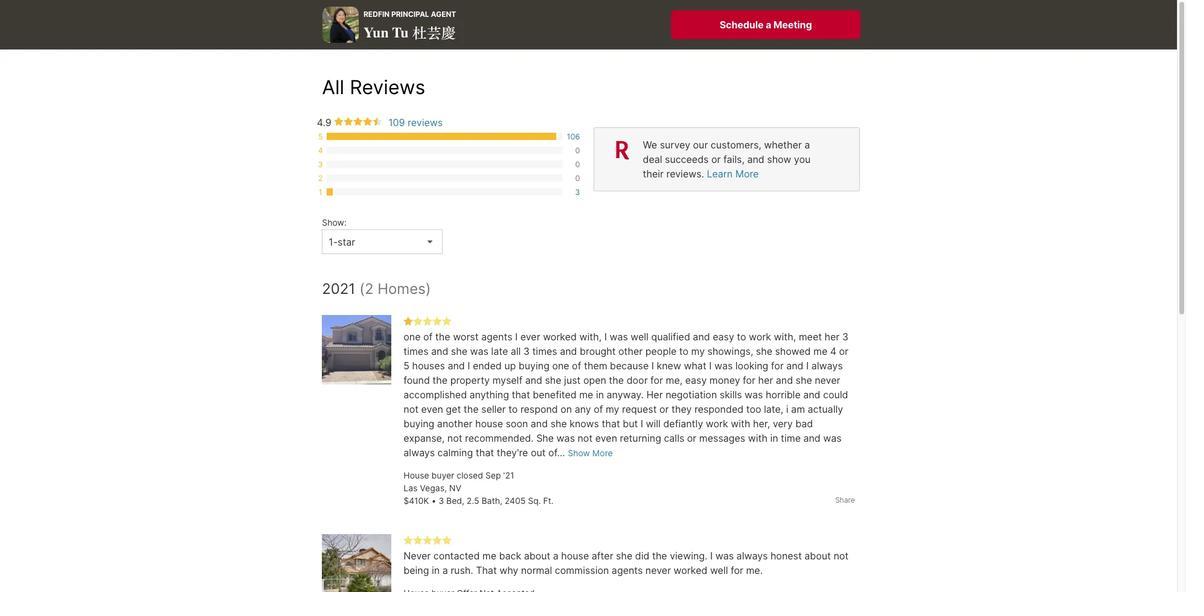 Task type: describe. For each thing, give the bounding box(es) containing it.
accomplished
[[404, 389, 467, 401]]

on
[[561, 404, 572, 416]]

109
[[389, 117, 405, 129]]

or up could
[[840, 346, 849, 358]]

because
[[610, 360, 649, 372]]

a inside we survey our customers, whether a deal succeeds or fails, and show you their reviews.
[[805, 139, 810, 151]]

negotiation
[[666, 389, 717, 401]]

yun
[[364, 24, 389, 41]]

i right what at the bottom right of page
[[709, 360, 712, 372]]

a inside button
[[766, 19, 772, 31]]

all reviews
[[322, 76, 426, 99]]

3 inside the house buyer closed  sep '21 las vegas, nv $410k • 3 bed, 2.5 bath, 2405 sq. ft.
[[439, 496, 444, 506]]

and down bad on the bottom
[[804, 433, 821, 445]]

1- for 844-
[[639, 13, 647, 23]]

and up actually
[[804, 389, 821, 401]]

for down looking
[[743, 375, 756, 387]]

0 vertical spatial that
[[512, 389, 530, 401]]

or down defiantly
[[687, 433, 697, 445]]

she down on
[[551, 418, 567, 430]]

me,
[[666, 375, 683, 387]]

not inside never contacted me back about a house after she did the viewing. i was always honest about not being in a rush. that why normal commission agents never worked well for me.
[[834, 550, 849, 563]]

rush.
[[451, 565, 473, 577]]

horrible
[[766, 389, 801, 401]]

knows
[[570, 418, 599, 430]]

3 down 106 link
[[575, 188, 580, 197]]

1 vertical spatial work
[[706, 418, 728, 430]]

never contacted me back about a house after she did the viewing. i was always honest about not being in a rush. that why normal commission agents never worked well for me.
[[404, 550, 852, 577]]

request
[[622, 404, 657, 416]]

1 horizontal spatial me
[[580, 389, 594, 401]]

that
[[476, 565, 497, 577]]

out
[[531, 447, 546, 459]]

the down rating 1.0 out of 5 element
[[436, 331, 451, 343]]

1 vertical spatial one
[[552, 360, 570, 372]]

never
[[404, 550, 431, 563]]

house inside one of the worst agents i ever worked with, i was well qualified and easy to work with, meet her 3 times and she was late all 3 times and brought other people to my showings, she showed me 4 or 5 houses and i ended up buying one of them because i knew what i was looking for and i always found the property myself and she just open the door for me, easy money for her and she never accomplished anything that benefited me in anyway. her negotiation skills was horrible and could not even get the seller to respond on any of my request or they responded too late, i am actually buying another house soon and she knows that but i will defiantly work with her, very bad expanse, not recommended. she was not even returning calls or messages with in time and was always calming that they're out of...
[[476, 418, 503, 430]]

schedule a meeting
[[720, 19, 812, 31]]

soon
[[506, 418, 528, 430]]

1 vertical spatial in
[[771, 433, 779, 445]]

meet
[[799, 331, 822, 343]]

brought
[[580, 346, 616, 358]]

杜芸慶
[[412, 24, 456, 41]]

ft.
[[543, 496, 554, 506]]

redfin premier
[[830, 13, 889, 23]]

for down showed
[[771, 360, 784, 372]]

rating 0 out of 5 element
[[404, 536, 452, 547]]

learn more link
[[707, 168, 759, 180]]

house inside never contacted me back about a house after she did the viewing. i was always honest about not being in a rush. that why normal commission agents never worked well for me.
[[561, 550, 589, 563]]

and down showed
[[787, 360, 804, 372]]

and inside we survey our customers, whether a deal succeeds or fails, and show you their reviews.
[[748, 153, 765, 166]]

more for show more
[[593, 448, 613, 459]]

all
[[511, 346, 521, 358]]

and left brought
[[560, 346, 577, 358]]

she down worst
[[451, 346, 468, 358]]

rating 1.0 out of 5 element
[[404, 317, 452, 327]]

0 vertical spatial to
[[737, 331, 747, 343]]

homes)
[[378, 280, 431, 298]]

0 horizontal spatial even
[[421, 404, 443, 416]]

1 vertical spatial my
[[606, 404, 620, 416]]

tu
[[392, 24, 409, 41]]

redfin for redfin principal agent yun tu 杜芸慶
[[364, 10, 390, 19]]

reviews.
[[667, 168, 704, 180]]

skills
[[720, 389, 742, 401]]

agents inside never contacted me back about a house after she did the viewing. i was always honest about not being in a rush. that why normal commission agents never worked well for me.
[[612, 565, 643, 577]]

always inside never contacted me back about a house after she did the viewing. i was always honest about not being in a rush. that why normal commission agents never worked well for me.
[[737, 550, 768, 563]]

calming
[[438, 447, 473, 459]]

a up commission
[[553, 550, 559, 563]]

ever
[[521, 331, 541, 343]]

deal
[[643, 153, 663, 166]]

premier
[[858, 13, 889, 23]]

section containing we survey our customers, whether a deal succeeds or fails, and show you their reviews.
[[594, 127, 861, 192]]

or inside we survey our customers, whether a deal succeeds or fails, and show you their reviews.
[[712, 153, 721, 166]]

in inside never contacted me back about a house after she did the viewing. i was always honest about not being in a rush. that why normal commission agents never worked well for me.
[[432, 565, 440, 577]]

anything
[[470, 389, 509, 401]]

for inside never contacted me back about a house after she did the viewing. i was always honest about not being in a rush. that why normal commission agents never worked well for me.
[[731, 565, 744, 577]]

benefited
[[533, 389, 577, 401]]

2 vertical spatial of
[[594, 404, 603, 416]]

she up benefited on the left
[[545, 375, 562, 387]]

returning
[[620, 433, 662, 445]]

house buyer closed  sep '21 las vegas, nv $410k • 3 bed, 2.5 bath, 2405 sq. ft.
[[404, 471, 554, 506]]

0 horizontal spatial of
[[424, 331, 433, 343]]

or down her
[[660, 404, 669, 416]]

all
[[322, 76, 344, 99]]

showed
[[775, 346, 811, 358]]

closed
[[457, 471, 483, 481]]

3 right 'all'
[[524, 346, 530, 358]]

bed,
[[447, 496, 465, 506]]

one of the worst agents i ever worked with, i was well qualified and easy to work with, meet her 3 times and she was late all 3 times and brought other people to my showings, she showed me 4 or 5 houses and i ended up buying one of them because i knew what i was looking for and i always found the property myself and she just open the door for me, easy money for her and she never accomplished anything that benefited me in anyway. her negotiation skills was horrible and could not even get the seller to respond on any of my request or they responded too late, i am actually buying another house soon and she knows that but i will defiantly work with her, very bad expanse, not recommended. she was not even returning calls or messages with in time and was always calming that they're out of...
[[404, 331, 852, 459]]

for up her
[[651, 375, 663, 387]]

and up houses
[[431, 346, 449, 358]]

time
[[781, 433, 801, 445]]

another
[[437, 418, 473, 430]]

0 vertical spatial with
[[731, 418, 751, 430]]

money
[[710, 375, 741, 387]]

and down the "respond" on the bottom of the page
[[531, 418, 548, 430]]

i left ever
[[515, 331, 518, 343]]

the up accomplished
[[433, 375, 448, 387]]

i left will
[[641, 418, 643, 430]]

i
[[787, 404, 789, 416]]

her
[[647, 389, 663, 401]]

the up anyway.
[[609, 375, 624, 387]]

messages
[[700, 433, 746, 445]]

late
[[491, 346, 508, 358]]

vegas,
[[420, 483, 447, 494]]

ended
[[473, 360, 502, 372]]

them
[[584, 360, 608, 372]]

1 vertical spatial always
[[404, 447, 435, 459]]

1 horizontal spatial of
[[572, 360, 581, 372]]

she inside never contacted me back about a house after she did the viewing. i was always honest about not being in a rush. that why normal commission agents never worked well for me.
[[616, 550, 633, 563]]

was down actually
[[824, 433, 842, 445]]

meeting
[[774, 19, 812, 31]]

recommended.
[[465, 433, 534, 445]]

too
[[747, 404, 762, 416]]

door
[[627, 375, 648, 387]]

share
[[836, 496, 855, 505]]

0 for 3
[[575, 160, 580, 169]]

2021
[[322, 280, 356, 298]]

found
[[404, 375, 430, 387]]

worst
[[453, 331, 479, 343]]

1 horizontal spatial my
[[692, 346, 705, 358]]

0 for 4
[[575, 146, 580, 155]]

2.5
[[467, 496, 479, 506]]

me inside never contacted me back about a house after she did the viewing. i was always honest about not being in a rush. that why normal commission agents never worked well for me.
[[483, 550, 497, 563]]

she up horrible on the right bottom of the page
[[796, 375, 812, 387]]

7732
[[686, 13, 706, 23]]

2 with, from the left
[[774, 331, 796, 343]]

was up money
[[715, 360, 733, 372]]

buyer
[[432, 471, 455, 481]]

1 times from the left
[[404, 346, 429, 358]]

(2
[[360, 280, 374, 298]]

0 vertical spatial one
[[404, 331, 421, 343]]

looking
[[736, 360, 769, 372]]

redfin principal agent yun tu 杜芸慶
[[364, 10, 456, 41]]

worked inside never contacted me back about a house after she did the viewing. i was always honest about not being in a rush. that why normal commission agents never worked well for me.
[[674, 565, 708, 577]]

succeeds
[[665, 153, 709, 166]]

1 about from the left
[[524, 550, 551, 563]]

people
[[646, 346, 677, 358]]

show:
[[322, 218, 347, 228]]

their
[[643, 168, 664, 180]]

responded
[[695, 404, 744, 416]]

they
[[672, 404, 692, 416]]

back
[[499, 550, 522, 563]]



Task type: vqa. For each thing, say whether or not it's contained in the screenshot.
back
yes



Task type: locate. For each thing, give the bounding box(es) containing it.
1 vertical spatial buying
[[404, 418, 435, 430]]

2
[[318, 174, 323, 183]]

her down looking
[[759, 375, 774, 387]]

and
[[748, 153, 765, 166], [693, 331, 710, 343], [431, 346, 449, 358], [560, 346, 577, 358], [448, 360, 465, 372], [787, 360, 804, 372], [525, 375, 543, 387], [776, 375, 793, 387], [804, 389, 821, 401], [531, 418, 548, 430], [804, 433, 821, 445]]

never inside never contacted me back about a house after she did the viewing. i was always honest about not being in a rush. that why normal commission agents never worked well for me.
[[646, 565, 671, 577]]

0 horizontal spatial buying
[[404, 418, 435, 430]]

1 vertical spatial to
[[680, 346, 689, 358]]

even down accomplished
[[421, 404, 443, 416]]

i up brought
[[605, 331, 607, 343]]

and up horrible on the right bottom of the page
[[776, 375, 793, 387]]

2 horizontal spatial always
[[812, 360, 843, 372]]

up
[[505, 360, 516, 372]]

of down rating 1.0 out of 5 element
[[424, 331, 433, 343]]

was up other
[[610, 331, 628, 343]]

one up just
[[552, 360, 570, 372]]

5 up found
[[404, 360, 410, 372]]

agents inside one of the worst agents i ever worked with, i was well qualified and easy to work with, meet her 3 times and she was late all 3 times and brought other people to my showings, she showed me 4 or 5 houses and i ended up buying one of them because i knew what i was looking for and i always found the property myself and she just open the door for me, easy money for her and she never accomplished anything that benefited me in anyway. her negotiation skills was horrible and could not even get the seller to respond on any of my request or they responded too late, i am actually buying another house soon and she knows that but i will defiantly work with her, very bad expanse, not recommended. she was not even returning calls or messages with in time and was always calming that they're out of...
[[482, 331, 513, 343]]

1 horizontal spatial buying
[[519, 360, 550, 372]]

i left the knew
[[652, 360, 654, 372]]

3 up the 2 at top left
[[318, 160, 323, 169]]

2 horizontal spatial of
[[594, 404, 603, 416]]

not down accomplished
[[404, 404, 419, 416]]

0 vertical spatial even
[[421, 404, 443, 416]]

2 vertical spatial that
[[476, 447, 494, 459]]

never down did
[[646, 565, 671, 577]]

redfin up yun
[[364, 10, 390, 19]]

City, Address, School, Agent, ZIP search field
[[72, 6, 263, 30]]

0 horizontal spatial never
[[646, 565, 671, 577]]

0 vertical spatial 4
[[318, 146, 323, 155]]

0 horizontal spatial to
[[509, 404, 518, 416]]

redfin for redfin premier
[[830, 13, 856, 23]]

to up soon
[[509, 404, 518, 416]]

anyway.
[[607, 389, 644, 401]]

not down knows on the bottom of page
[[578, 433, 593, 445]]

and up benefited on the left
[[525, 375, 543, 387]]

0 horizontal spatial my
[[606, 404, 620, 416]]

1 horizontal spatial about
[[805, 550, 831, 563]]

1 vertical spatial me
[[580, 389, 594, 401]]

just
[[564, 375, 581, 387]]

a left meeting
[[766, 19, 772, 31]]

show more
[[568, 448, 613, 459]]

about
[[524, 550, 551, 563], [805, 550, 831, 563]]

3 right •
[[439, 496, 444, 506]]

i up property
[[468, 360, 470, 372]]

2 vertical spatial in
[[432, 565, 440, 577]]

to up showings,
[[737, 331, 747, 343]]

reviews
[[408, 117, 443, 129]]

worked down viewing.
[[674, 565, 708, 577]]

customers,
[[711, 139, 762, 151]]

1 vertical spatial more
[[593, 448, 613, 459]]

was up of...
[[557, 433, 575, 445]]

0 horizontal spatial easy
[[686, 375, 707, 387]]

0 vertical spatial work
[[749, 331, 772, 343]]

knew
[[657, 360, 681, 372]]

1 horizontal spatial in
[[596, 389, 604, 401]]

the right did
[[652, 550, 667, 563]]

section
[[594, 127, 861, 192]]

learn more
[[707, 168, 759, 180]]

with down her,
[[748, 433, 768, 445]]

well inside one of the worst agents i ever worked with, i was well qualified and easy to work with, meet her 3 times and she was late all 3 times and brought other people to my showings, she showed me 4 or 5 houses and i ended up buying one of them because i knew what i was looking for and i always found the property myself and she just open the door for me, easy money for her and she never accomplished anything that benefited me in anyway. her negotiation skills was horrible and could not even get the seller to respond on any of my request or they responded too late, i am actually buying another house soon and she knows that but i will defiantly work with her, very bad expanse, not recommended. she was not even returning calls or messages with in time and was always calming that they're out of...
[[631, 331, 649, 343]]

about up normal
[[524, 550, 551, 563]]

our
[[693, 139, 708, 151]]

with, up brought
[[580, 331, 602, 343]]

4 right showed
[[831, 346, 837, 358]]

easy down what at the bottom right of page
[[686, 375, 707, 387]]

to
[[737, 331, 747, 343], [680, 346, 689, 358], [509, 404, 518, 416]]

1 vertical spatial 0
[[575, 160, 580, 169]]

1 vertical spatial 1-
[[329, 236, 338, 248]]

we
[[643, 139, 657, 151]]

showings,
[[708, 346, 754, 358]]

1 with, from the left
[[580, 331, 602, 343]]

2 vertical spatial me
[[483, 550, 497, 563]]

agents
[[482, 331, 513, 343], [612, 565, 643, 577]]

rating 4.9 out of 5 element
[[334, 117, 383, 127]]

0 horizontal spatial me
[[483, 550, 497, 563]]

in left time
[[771, 433, 779, 445]]

even up show more
[[596, 433, 618, 445]]

in
[[596, 389, 604, 401], [771, 433, 779, 445], [432, 565, 440, 577]]

times down ever
[[533, 346, 558, 358]]

0 horizontal spatial agents
[[482, 331, 513, 343]]

expanse,
[[404, 433, 445, 445]]

0 horizontal spatial her
[[759, 375, 774, 387]]

and right the fails,
[[748, 153, 765, 166]]

1 vertical spatial well
[[710, 565, 728, 577]]

what
[[684, 360, 707, 372]]

easy up showings,
[[713, 331, 735, 343]]

me.
[[746, 565, 763, 577]]

well up other
[[631, 331, 649, 343]]

show
[[767, 153, 792, 166]]

times up houses
[[404, 346, 429, 358]]

not right honest
[[834, 550, 849, 563]]

0 vertical spatial of
[[424, 331, 433, 343]]

0 horizontal spatial work
[[706, 418, 728, 430]]

me down meet
[[814, 346, 828, 358]]

0 vertical spatial well
[[631, 331, 649, 343]]

redfin inside redfin principal agent yun tu 杜芸慶
[[364, 10, 390, 19]]

with down too on the bottom of page
[[731, 418, 751, 430]]

did
[[635, 550, 650, 563]]

0 horizontal spatial 5
[[318, 132, 323, 141]]

she
[[537, 433, 554, 445]]

well left me.
[[710, 565, 728, 577]]

a left rush.
[[443, 565, 448, 577]]

my down anyway.
[[606, 404, 620, 416]]

0 vertical spatial worked
[[543, 331, 577, 343]]

0 horizontal spatial redfin
[[364, 10, 390, 19]]

759-
[[667, 13, 686, 23]]

work
[[749, 331, 772, 343], [706, 418, 728, 430]]

me
[[814, 346, 828, 358], [580, 389, 594, 401], [483, 550, 497, 563]]

0 vertical spatial more
[[736, 168, 759, 180]]

2 horizontal spatial to
[[737, 331, 747, 343]]

redfin inside "redfin premier" button
[[830, 13, 856, 23]]

2 horizontal spatial that
[[602, 418, 620, 430]]

2 0 from the top
[[575, 160, 580, 169]]

why
[[500, 565, 519, 577]]

more
[[736, 168, 759, 180], [593, 448, 613, 459]]

0 horizontal spatial 4
[[318, 146, 323, 155]]

of right any
[[594, 404, 603, 416]]

that down recommended.
[[476, 447, 494, 459]]

0 vertical spatial 0
[[575, 146, 580, 155]]

1 horizontal spatial 5
[[404, 360, 410, 372]]

2 vertical spatial to
[[509, 404, 518, 416]]

1-844-759-7732
[[639, 13, 706, 23]]

redfin left the premier
[[830, 13, 856, 23]]

with, up showed
[[774, 331, 796, 343]]

that
[[512, 389, 530, 401], [602, 418, 620, 430], [476, 447, 494, 459]]

1-844-759-7732 link
[[639, 13, 706, 23]]

1 vertical spatial that
[[602, 418, 620, 430]]

0 for 2
[[575, 174, 580, 183]]

1 vertical spatial house
[[561, 550, 589, 563]]

1 vertical spatial even
[[596, 433, 618, 445]]

bath,
[[482, 496, 503, 506]]

0 horizontal spatial one
[[404, 331, 421, 343]]

0 vertical spatial easy
[[713, 331, 735, 343]]

in down open
[[596, 389, 604, 401]]

buying up expanse,
[[404, 418, 435, 430]]

0 vertical spatial my
[[692, 346, 705, 358]]

3 0 from the top
[[575, 174, 580, 183]]

of...
[[549, 447, 565, 459]]

5 down "4.9"
[[318, 132, 323, 141]]

show: element
[[322, 211, 437, 230]]

109 reviews link
[[389, 117, 443, 129]]

1 0 from the top
[[575, 146, 580, 155]]

0 horizontal spatial well
[[631, 331, 649, 343]]

nv
[[449, 483, 462, 494]]

1 vertical spatial 5
[[404, 360, 410, 372]]

never inside one of the worst agents i ever worked with, i was well qualified and easy to work with, meet her 3 times and she was late all 3 times and brought other people to my showings, she showed me 4 or 5 houses and i ended up buying one of them because i knew what i was looking for and i always found the property myself and she just open the door for me, easy money for her and she never accomplished anything that benefited me in anyway. her negotiation skills was horrible and could not even get the seller to respond on any of my request or they responded too late, i am actually buying another house soon and she knows that but i will defiantly work with her, very bad expanse, not recommended. she was not even returning calls or messages with in time and was always calming that they're out of...
[[815, 375, 841, 387]]

the right get
[[464, 404, 479, 416]]

0 vertical spatial always
[[812, 360, 843, 372]]

0 horizontal spatial times
[[404, 346, 429, 358]]

she left did
[[616, 550, 633, 563]]

always up could
[[812, 360, 843, 372]]

2021 (2 homes)
[[322, 280, 431, 298]]

1 horizontal spatial work
[[749, 331, 772, 343]]

1- for star
[[329, 236, 338, 248]]

1 vertical spatial easy
[[686, 375, 707, 387]]

1 horizontal spatial to
[[680, 346, 689, 358]]

not
[[404, 404, 419, 416], [448, 433, 463, 445], [578, 433, 593, 445], [834, 550, 849, 563]]

seller
[[482, 404, 506, 416]]

honest
[[771, 550, 802, 563]]

2 about from the left
[[805, 550, 831, 563]]

844-
[[647, 13, 667, 23]]

redfin premier button
[[823, 0, 896, 36]]

0 vertical spatial 1-
[[639, 13, 647, 23]]

1 horizontal spatial worked
[[674, 565, 708, 577]]

1 vertical spatial her
[[759, 375, 774, 387]]

3 right meet
[[843, 331, 849, 343]]

she up looking
[[756, 346, 773, 358]]

reviews
[[350, 76, 426, 99]]

more for learn more
[[736, 168, 759, 180]]

las
[[404, 483, 418, 494]]

i inside never contacted me back about a house after she did the viewing. i was always honest about not being in a rush. that why normal commission agents never worked well for me.
[[711, 550, 713, 563]]

1 horizontal spatial well
[[710, 565, 728, 577]]

normal
[[521, 565, 552, 577]]

bad
[[796, 418, 813, 430]]

work up looking
[[749, 331, 772, 343]]

0 vertical spatial buying
[[519, 360, 550, 372]]

was inside never contacted me back about a house after she did the viewing. i was always honest about not being in a rush. that why normal commission agents never worked well for me.
[[716, 550, 734, 563]]

sq.
[[528, 496, 541, 506]]

0 horizontal spatial in
[[432, 565, 440, 577]]

109 reviews
[[389, 117, 443, 129]]

2 vertical spatial 0
[[575, 174, 580, 183]]

that left but
[[602, 418, 620, 430]]

1 horizontal spatial 4
[[831, 346, 837, 358]]

share link
[[836, 495, 855, 506]]

1 vertical spatial agents
[[612, 565, 643, 577]]

0 vertical spatial never
[[815, 375, 841, 387]]

1 vertical spatial never
[[646, 565, 671, 577]]

times
[[404, 346, 429, 358], [533, 346, 558, 358]]

2 times from the left
[[533, 346, 558, 358]]

worked inside one of the worst agents i ever worked with, i was well qualified and easy to work with, meet her 3 times and she was late all 3 times and brought other people to my showings, she showed me 4 or 5 houses and i ended up buying one of them because i knew what i was looking for and i always found the property myself and she just open the door for me, easy money for her and she never accomplished anything that benefited me in anyway. her negotiation skills was horrible and could not even get the seller to respond on any of my request or they responded too late, i am actually buying another house soon and she knows that but i will defiantly work with her, very bad expanse, not recommended. she was not even returning calls or messages with in time and was always calming that they're out of...
[[543, 331, 577, 343]]

for left me.
[[731, 565, 744, 577]]

contacted
[[434, 550, 480, 563]]

0 horizontal spatial 1-
[[329, 236, 338, 248]]

redfin
[[364, 10, 390, 19], [830, 13, 856, 23]]

1 horizontal spatial redfin
[[830, 13, 856, 23]]

yun tu 杜芸慶, redfin principal agent image
[[322, 6, 359, 43]]

house down 'seller'
[[476, 418, 503, 430]]

0 vertical spatial in
[[596, 389, 604, 401]]

about right honest
[[805, 550, 831, 563]]

sep
[[486, 471, 501, 481]]

3 link
[[575, 188, 580, 197]]

get
[[446, 404, 461, 416]]

schedule a meeting button
[[671, 10, 861, 39]]

1 horizontal spatial more
[[736, 168, 759, 180]]

1 horizontal spatial times
[[533, 346, 558, 358]]

qualified
[[652, 331, 691, 343]]

not down another
[[448, 433, 463, 445]]

4.9
[[317, 117, 332, 129]]

1 horizontal spatial house
[[561, 550, 589, 563]]

0 horizontal spatial house
[[476, 418, 503, 430]]

0 vertical spatial house
[[476, 418, 503, 430]]

was up too on the bottom of page
[[745, 389, 763, 401]]

1 horizontal spatial her
[[825, 331, 840, 343]]

0 vertical spatial agents
[[482, 331, 513, 343]]

whether
[[764, 139, 802, 151]]

never up could
[[815, 375, 841, 387]]

2 vertical spatial always
[[737, 550, 768, 563]]

the
[[436, 331, 451, 343], [433, 375, 448, 387], [609, 375, 624, 387], [464, 404, 479, 416], [652, 550, 667, 563]]

calls
[[664, 433, 685, 445]]

star
[[338, 236, 355, 248]]

never
[[815, 375, 841, 387], [646, 565, 671, 577]]

house up commission
[[561, 550, 589, 563]]

was up ended at the left
[[470, 346, 489, 358]]

viewing.
[[670, 550, 708, 563]]

respond
[[521, 404, 558, 416]]

show
[[568, 448, 590, 459]]

of up just
[[572, 360, 581, 372]]

0 horizontal spatial more
[[593, 448, 613, 459]]

1 horizontal spatial with,
[[774, 331, 796, 343]]

i right viewing.
[[711, 550, 713, 563]]

the inside never contacted me back about a house after she did the viewing. i was always honest about not being in a rush. that why normal commission agents never worked well for me.
[[652, 550, 667, 563]]

2 horizontal spatial in
[[771, 433, 779, 445]]

and up what at the bottom right of page
[[693, 331, 710, 343]]

and up property
[[448, 360, 465, 372]]

0 vertical spatial 5
[[318, 132, 323, 141]]

you
[[794, 153, 811, 166]]

was right viewing.
[[716, 550, 734, 563]]

always
[[812, 360, 843, 372], [404, 447, 435, 459], [737, 550, 768, 563]]

open
[[584, 375, 607, 387]]

0 vertical spatial her
[[825, 331, 840, 343]]

to up what at the bottom right of page
[[680, 346, 689, 358]]

always down expanse,
[[404, 447, 435, 459]]

4 up the 2 at top left
[[318, 146, 323, 155]]

late,
[[764, 404, 784, 416]]

1 horizontal spatial even
[[596, 433, 618, 445]]

1 vertical spatial 4
[[831, 346, 837, 358]]

1 vertical spatial worked
[[674, 565, 708, 577]]

0 horizontal spatial always
[[404, 447, 435, 459]]

me up any
[[580, 389, 594, 401]]

1 vertical spatial with
[[748, 433, 768, 445]]

well inside never contacted me back about a house after she did the viewing. i was always honest about not being in a rush. that why normal commission agents never worked well for me.
[[710, 565, 728, 577]]

2 horizontal spatial me
[[814, 346, 828, 358]]

principal
[[391, 10, 429, 19]]

a up you at the top of the page
[[805, 139, 810, 151]]

4 inside one of the worst agents i ever worked with, i was well qualified and easy to work with, meet her 3 times and she was late all 3 times and brought other people to my showings, she showed me 4 or 5 houses and i ended up buying one of them because i knew what i was looking for and i always found the property myself and she just open the door for me, easy money for her and she never accomplished anything that benefited me in anyway. her negotiation skills was horrible and could not even get the seller to respond on any of my request or they responded too late, i am actually buying another house soon and she knows that but i will defiantly work with her, very bad expanse, not recommended. she was not even returning calls or messages with in time and was always calming that they're out of...
[[831, 346, 837, 358]]

after
[[592, 550, 614, 563]]

commission
[[555, 565, 609, 577]]

1 horizontal spatial never
[[815, 375, 841, 387]]

1 horizontal spatial easy
[[713, 331, 735, 343]]

0 horizontal spatial worked
[[543, 331, 577, 343]]

5 inside one of the worst agents i ever worked with, i was well qualified and easy to work with, meet her 3 times and she was late all 3 times and brought other people to my showings, she showed me 4 or 5 houses and i ended up buying one of them because i knew what i was looking for and i always found the property myself and she just open the door for me, easy money for her and she never accomplished anything that benefited me in anyway. her negotiation skills was horrible and could not even get the seller to respond on any of my request or they responded too late, i am actually buying another house soon and she knows that but i will defiantly work with her, very bad expanse, not recommended. she was not even returning calls or messages with in time and was always calming that they're out of...
[[404, 360, 410, 372]]

always up me.
[[737, 550, 768, 563]]

her right meet
[[825, 331, 840, 343]]

0 horizontal spatial that
[[476, 447, 494, 459]]

agents up the late
[[482, 331, 513, 343]]

i down showed
[[807, 360, 809, 372]]

1 horizontal spatial that
[[512, 389, 530, 401]]

me up that in the left of the page
[[483, 550, 497, 563]]

work down 'responded' on the right bottom of page
[[706, 418, 728, 430]]

or up learn
[[712, 153, 721, 166]]



